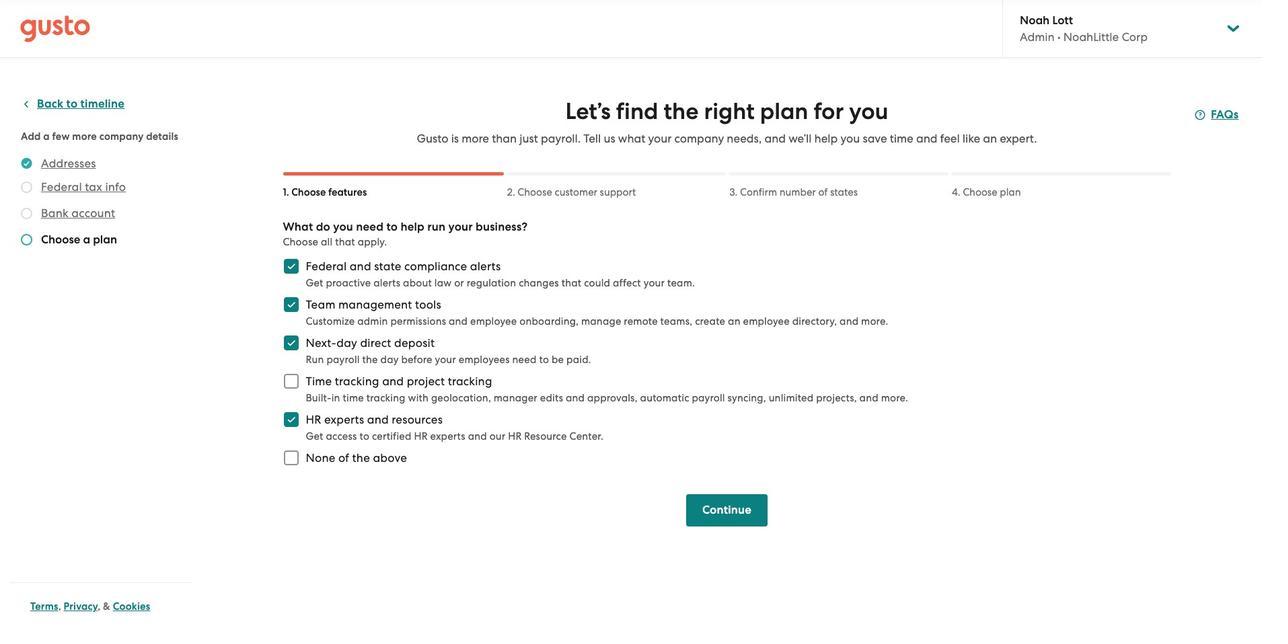 Task type: describe. For each thing, give the bounding box(es) containing it.
us
[[604, 132, 615, 145]]

back to timeline button
[[21, 96, 124, 112]]

choose customer support
[[518, 186, 636, 198]]

let's
[[565, 98, 611, 125]]

confirm number of states
[[740, 186, 858, 198]]

time inside let's find the right plan for you gusto is more than just payroll. tell us what your company needs, and we'll help you save time and feel like an expert.
[[890, 132, 913, 145]]

support
[[600, 186, 636, 198]]

•
[[1057, 30, 1061, 44]]

choose for choose a plan
[[41, 233, 80, 247]]

0 horizontal spatial experts
[[324, 413, 364, 427]]

than
[[492, 132, 517, 145]]

privacy
[[64, 601, 98, 613]]

1 horizontal spatial day
[[380, 354, 399, 366]]

back
[[37, 97, 63, 111]]

info
[[105, 180, 126, 194]]

terms link
[[30, 601, 58, 613]]

a for few
[[43, 131, 50, 143]]

automatic
[[640, 392, 689, 404]]

HR experts and resources checkbox
[[276, 405, 306, 435]]

changes
[[519, 277, 559, 289]]

and down or
[[449, 316, 468, 328]]

team.
[[667, 277, 695, 289]]

1 vertical spatial more.
[[881, 392, 908, 404]]

find
[[616, 98, 658, 125]]

team
[[306, 298, 336, 311]]

manager
[[494, 392, 537, 404]]

back to timeline
[[37, 97, 124, 111]]

states
[[830, 186, 858, 198]]

cookies
[[113, 601, 150, 613]]

admin
[[1020, 30, 1055, 44]]

manage
[[581, 316, 621, 328]]

payroll.
[[541, 132, 581, 145]]

your inside what do you need to help run your business? choose all that apply.
[[448, 220, 473, 234]]

unlimited
[[769, 392, 814, 404]]

corp
[[1122, 30, 1148, 44]]

deposit
[[394, 336, 435, 350]]

company inside let's find the right plan for you gusto is more than just payroll. tell us what your company needs, and we'll help you save time and feel like an expert.
[[675, 132, 724, 145]]

teams,
[[660, 316, 692, 328]]

tax
[[85, 180, 102, 194]]

access
[[326, 431, 357, 443]]

bank
[[41, 207, 69, 220]]

a for plan
[[83, 233, 90, 247]]

noah
[[1020, 13, 1050, 28]]

certified
[[372, 431, 411, 443]]

permissions
[[391, 316, 446, 328]]

choose features
[[292, 186, 367, 198]]

your right before
[[435, 354, 456, 366]]

proactive
[[326, 277, 371, 289]]

approvals,
[[587, 392, 638, 404]]

get for hr
[[306, 431, 323, 443]]

we'll
[[789, 132, 812, 145]]

and left we'll
[[765, 132, 786, 145]]

run
[[306, 354, 324, 366]]

noahlittle
[[1064, 30, 1119, 44]]

1 employee from the left
[[470, 316, 517, 328]]

the for payroll
[[362, 354, 378, 366]]

none of the above
[[306, 451, 407, 465]]

choose plan
[[963, 186, 1021, 198]]

addresses
[[41, 157, 96, 170]]

features
[[328, 186, 367, 198]]

what
[[618, 132, 645, 145]]

that inside what do you need to help run your business? choose all that apply.
[[335, 236, 355, 248]]

add
[[21, 131, 41, 143]]

cookies button
[[113, 599, 150, 615]]

tracking up geolocation,
[[448, 375, 492, 388]]

to down hr experts and resources
[[360, 431, 369, 443]]

choose for choose plan
[[963, 186, 997, 198]]

right
[[704, 98, 755, 125]]

an inside let's find the right plan for you gusto is more than just payroll. tell us what your company needs, and we'll help you save time and feel like an expert.
[[983, 132, 997, 145]]

built-
[[306, 392, 331, 404]]

get access to certified hr experts and our hr resource center.
[[306, 431, 603, 443]]

the for find
[[664, 98, 699, 125]]

tell
[[583, 132, 601, 145]]

and right projects,
[[860, 392, 878, 404]]

bank account
[[41, 207, 115, 220]]

Team management tools checkbox
[[276, 290, 306, 320]]

addresses button
[[41, 155, 96, 172]]

and up "proactive"
[[350, 260, 371, 273]]

2 check image from the top
[[21, 234, 32, 246]]

and right edits
[[566, 392, 585, 404]]

0 horizontal spatial payroll
[[327, 354, 360, 366]]

0 vertical spatial day
[[337, 336, 357, 350]]

&
[[103, 601, 110, 613]]

be
[[552, 354, 564, 366]]

1 horizontal spatial alerts
[[470, 260, 501, 273]]

continue button
[[686, 494, 768, 527]]

choose a plan list
[[21, 155, 186, 251]]

and left feel
[[916, 132, 937, 145]]

Time tracking and project tracking checkbox
[[276, 367, 306, 396]]

add a few more company details
[[21, 131, 178, 143]]

and up certified
[[367, 413, 389, 427]]

and left our
[[468, 431, 487, 443]]

choose for choose customer support
[[518, 186, 552, 198]]

terms , privacy , & cookies
[[30, 601, 150, 613]]

paid.
[[566, 354, 591, 366]]

home image
[[20, 15, 90, 42]]

like
[[963, 132, 980, 145]]

state
[[374, 260, 401, 273]]

0 horizontal spatial an
[[728, 316, 740, 328]]

run payroll the day before your employees need to be paid.
[[306, 354, 591, 366]]

federal for federal and state compliance alerts
[[306, 260, 347, 273]]

0 vertical spatial more.
[[861, 316, 888, 328]]

federal for federal tax info
[[41, 180, 82, 194]]

to inside back to timeline button
[[66, 97, 78, 111]]

compliance
[[404, 260, 467, 273]]

for
[[814, 98, 844, 125]]

federal and state compliance alerts
[[306, 260, 501, 273]]

time tracking and project tracking
[[306, 375, 492, 388]]

0 vertical spatial you
[[849, 98, 888, 125]]

privacy link
[[64, 601, 98, 613]]

project
[[407, 375, 445, 388]]

what do you need to help run your business? choose all that apply.
[[283, 220, 528, 248]]

or
[[454, 277, 464, 289]]

2 employee from the left
[[743, 316, 790, 328]]

the for of
[[352, 451, 370, 465]]

law
[[434, 277, 452, 289]]

tools
[[415, 298, 441, 311]]

0 horizontal spatial alerts
[[374, 277, 400, 289]]

1 vertical spatial you
[[841, 132, 860, 145]]

0 vertical spatial of
[[818, 186, 828, 198]]

number
[[780, 186, 816, 198]]

0 horizontal spatial time
[[343, 392, 364, 404]]

about
[[403, 277, 432, 289]]

lott
[[1052, 13, 1073, 28]]



Task type: vqa. For each thing, say whether or not it's contained in the screenshot.
HR experts and resources
yes



Task type: locate. For each thing, give the bounding box(es) containing it.
0 horizontal spatial federal
[[41, 180, 82, 194]]

1 get from the top
[[306, 277, 323, 289]]

1 vertical spatial need
[[512, 354, 537, 366]]

faqs
[[1211, 108, 1239, 122]]

need left be
[[512, 354, 537, 366]]

your inside let's find the right plan for you gusto is more than just payroll. tell us what your company needs, and we'll help you save time and feel like an expert.
[[648, 132, 672, 145]]

day down direct
[[380, 354, 399, 366]]

day down customize
[[337, 336, 357, 350]]

hr
[[306, 413, 321, 427], [414, 431, 428, 443], [508, 431, 522, 443]]

1 horizontal spatial time
[[890, 132, 913, 145]]

1 vertical spatial help
[[401, 220, 425, 234]]

choose down what
[[283, 236, 318, 248]]

a down account
[[83, 233, 90, 247]]

choose for choose features
[[292, 186, 326, 198]]

and down before
[[382, 375, 404, 388]]

1 horizontal spatial hr
[[414, 431, 428, 443]]

your right what
[[648, 132, 672, 145]]

time
[[306, 375, 332, 388]]

0 horizontal spatial a
[[43, 131, 50, 143]]

and right directory,
[[840, 316, 859, 328]]

0 vertical spatial payroll
[[327, 354, 360, 366]]

apply.
[[358, 236, 387, 248]]

0 vertical spatial an
[[983, 132, 997, 145]]

employee
[[470, 316, 517, 328], [743, 316, 790, 328]]

hr down built-
[[306, 413, 321, 427]]

resources
[[392, 413, 443, 427]]

1 horizontal spatial ,
[[98, 601, 100, 613]]

needs,
[[727, 132, 762, 145]]

more. right projects,
[[881, 392, 908, 404]]

1 horizontal spatial plan
[[760, 98, 808, 125]]

2 horizontal spatial hr
[[508, 431, 522, 443]]

need inside what do you need to help run your business? choose all that apply.
[[356, 220, 384, 234]]

the
[[664, 98, 699, 125], [362, 354, 378, 366], [352, 451, 370, 465]]

of
[[818, 186, 828, 198], [338, 451, 349, 465]]

in
[[331, 392, 340, 404]]

get
[[306, 277, 323, 289], [306, 431, 323, 443]]

terms
[[30, 601, 58, 613]]

1 vertical spatial payroll
[[692, 392, 725, 404]]

1 vertical spatial time
[[343, 392, 364, 404]]

that right all on the top left of the page
[[335, 236, 355, 248]]

choose a plan
[[41, 233, 117, 247]]

choose inside what do you need to help run your business? choose all that apply.
[[283, 236, 318, 248]]

resource
[[524, 431, 567, 443]]

time right save
[[890, 132, 913, 145]]

1 horizontal spatial federal
[[306, 260, 347, 273]]

plan down account
[[93, 233, 117, 247]]

choose down like
[[963, 186, 997, 198]]

, left privacy link
[[58, 601, 61, 613]]

syncing,
[[728, 392, 766, 404]]

1 vertical spatial that
[[562, 277, 581, 289]]

team management tools
[[306, 298, 441, 311]]

federal inside button
[[41, 180, 82, 194]]

an
[[983, 132, 997, 145], [728, 316, 740, 328]]

0 vertical spatial federal
[[41, 180, 82, 194]]

check image down circle check image
[[21, 182, 32, 193]]

0 vertical spatial that
[[335, 236, 355, 248]]

admin
[[357, 316, 388, 328]]

a left few
[[43, 131, 50, 143]]

customize admin permissions and employee onboarding, manage remote teams, create an employee directory, and more.
[[306, 316, 888, 328]]

a inside list
[[83, 233, 90, 247]]

1 horizontal spatial help
[[814, 132, 838, 145]]

0 horizontal spatial help
[[401, 220, 425, 234]]

business?
[[476, 220, 528, 234]]

0 horizontal spatial of
[[338, 451, 349, 465]]

alerts
[[470, 260, 501, 273], [374, 277, 400, 289]]

experts up "access"
[[324, 413, 364, 427]]

the down next-day direct deposit
[[362, 354, 378, 366]]

1 check image from the top
[[21, 182, 32, 193]]

2 vertical spatial you
[[333, 220, 353, 234]]

0 vertical spatial plan
[[760, 98, 808, 125]]

company down timeline
[[99, 131, 144, 143]]

time
[[890, 132, 913, 145], [343, 392, 364, 404]]

1 horizontal spatial more
[[462, 132, 489, 145]]

faqs button
[[1195, 107, 1239, 123]]

0 horizontal spatial day
[[337, 336, 357, 350]]

Federal and state compliance alerts checkbox
[[276, 252, 306, 281]]

time right in
[[343, 392, 364, 404]]

plan up we'll
[[760, 98, 808, 125]]

1 vertical spatial check image
[[21, 234, 32, 246]]

confirm
[[740, 186, 777, 198]]

regulation
[[467, 277, 516, 289]]

to inside what do you need to help run your business? choose all that apply.
[[386, 220, 398, 234]]

plan down expert.
[[1000, 186, 1021, 198]]

0 horizontal spatial employee
[[470, 316, 517, 328]]

few
[[52, 131, 70, 143]]

alerts down state
[[374, 277, 400, 289]]

to up the apply.
[[386, 220, 398, 234]]

1 vertical spatial day
[[380, 354, 399, 366]]

directory,
[[792, 316, 837, 328]]

choose left customer
[[518, 186, 552, 198]]

choose down bank on the left of page
[[41, 233, 80, 247]]

get up none
[[306, 431, 323, 443]]

company down right
[[675, 132, 724, 145]]

1 vertical spatial the
[[362, 354, 378, 366]]

0 horizontal spatial company
[[99, 131, 144, 143]]

you right do
[[333, 220, 353, 234]]

check image
[[21, 182, 32, 193], [21, 234, 32, 246]]

to left be
[[539, 354, 549, 366]]

0 vertical spatial need
[[356, 220, 384, 234]]

payroll down next-
[[327, 354, 360, 366]]

0 horizontal spatial hr
[[306, 413, 321, 427]]

circle check image
[[21, 155, 32, 172]]

1 vertical spatial federal
[[306, 260, 347, 273]]

details
[[146, 131, 178, 143]]

choose inside list
[[41, 233, 80, 247]]

to
[[66, 97, 78, 111], [386, 220, 398, 234], [539, 354, 549, 366], [360, 431, 369, 443]]

get for federal
[[306, 277, 323, 289]]

1 vertical spatial get
[[306, 431, 323, 443]]

2 vertical spatial plan
[[93, 233, 117, 247]]

the right find
[[664, 98, 699, 125]]

0 horizontal spatial that
[[335, 236, 355, 248]]

1 vertical spatial alerts
[[374, 277, 400, 289]]

help left run
[[401, 220, 425, 234]]

help inside what do you need to help run your business? choose all that apply.
[[401, 220, 425, 234]]

of down "access"
[[338, 451, 349, 465]]

is
[[451, 132, 459, 145]]

your right run
[[448, 220, 473, 234]]

0 vertical spatial time
[[890, 132, 913, 145]]

federal down all on the top left of the page
[[306, 260, 347, 273]]

1 horizontal spatial of
[[818, 186, 828, 198]]

help right we'll
[[814, 132, 838, 145]]

None of the above checkbox
[[276, 443, 306, 473]]

center.
[[569, 431, 603, 443]]

plan inside list
[[93, 233, 117, 247]]

1 vertical spatial experts
[[430, 431, 465, 443]]

need up the apply.
[[356, 220, 384, 234]]

day
[[337, 336, 357, 350], [380, 354, 399, 366]]

help
[[814, 132, 838, 145], [401, 220, 425, 234]]

what
[[283, 220, 313, 234]]

1 vertical spatial of
[[338, 451, 349, 465]]

onboarding,
[[520, 316, 579, 328]]

payroll
[[327, 354, 360, 366], [692, 392, 725, 404]]

geolocation,
[[431, 392, 491, 404]]

more right few
[[72, 131, 97, 143]]

just
[[520, 132, 538, 145]]

your left team.
[[644, 277, 665, 289]]

customer
[[555, 186, 597, 198]]

1 horizontal spatial employee
[[743, 316, 790, 328]]

gusto
[[417, 132, 448, 145]]

federal
[[41, 180, 82, 194], [306, 260, 347, 273]]

0 horizontal spatial more
[[72, 131, 97, 143]]

check image
[[21, 208, 32, 219]]

0 vertical spatial help
[[814, 132, 838, 145]]

you up save
[[849, 98, 888, 125]]

help inside let's find the right plan for you gusto is more than just payroll. tell us what your company needs, and we'll help you save time and feel like an expert.
[[814, 132, 838, 145]]

1 horizontal spatial a
[[83, 233, 90, 247]]

affect
[[613, 277, 641, 289]]

let's find the right plan for you gusto is more than just payroll. tell us what your company needs, and we'll help you save time and feel like an expert.
[[417, 98, 1037, 145]]

1 , from the left
[[58, 601, 61, 613]]

payroll left syncing,
[[692, 392, 725, 404]]

the inside let's find the right plan for you gusto is more than just payroll. tell us what your company needs, and we'll help you save time and feel like an expert.
[[664, 98, 699, 125]]

hr experts and resources
[[306, 413, 443, 427]]

0 horizontal spatial need
[[356, 220, 384, 234]]

need
[[356, 220, 384, 234], [512, 354, 537, 366]]

0 vertical spatial the
[[664, 98, 699, 125]]

continue
[[702, 503, 752, 517]]

all
[[321, 236, 333, 248]]

edits
[[540, 392, 563, 404]]

0 vertical spatial alerts
[[470, 260, 501, 273]]

federal tax info button
[[41, 179, 126, 195]]

save
[[863, 132, 887, 145]]

company
[[99, 131, 144, 143], [675, 132, 724, 145]]

hr right our
[[508, 431, 522, 443]]

built-in time tracking with geolocation, manager edits and approvals, automatic payroll syncing, unlimited projects, and more.
[[306, 392, 908, 404]]

check image down check icon
[[21, 234, 32, 246]]

that left could at the top
[[562, 277, 581, 289]]

employee down "regulation" at the left top of page
[[470, 316, 517, 328]]

next-day direct deposit
[[306, 336, 435, 350]]

none
[[306, 451, 335, 465]]

create
[[695, 316, 725, 328]]

, left &
[[98, 601, 100, 613]]

management
[[338, 298, 412, 311]]

more inside let's find the right plan for you gusto is more than just payroll. tell us what your company needs, and we'll help you save time and feel like an expert.
[[462, 132, 489, 145]]

direct
[[360, 336, 391, 350]]

to right back
[[66, 97, 78, 111]]

with
[[408, 392, 429, 404]]

above
[[373, 451, 407, 465]]

2 , from the left
[[98, 601, 100, 613]]

alerts up "regulation" at the left top of page
[[470, 260, 501, 273]]

you inside what do you need to help run your business? choose all that apply.
[[333, 220, 353, 234]]

tracking up in
[[335, 375, 379, 388]]

more. right directory,
[[861, 316, 888, 328]]

of left states
[[818, 186, 828, 198]]

1 horizontal spatial experts
[[430, 431, 465, 443]]

the left above on the left bottom of page
[[352, 451, 370, 465]]

experts down resources
[[430, 431, 465, 443]]

1 vertical spatial a
[[83, 233, 90, 247]]

2 get from the top
[[306, 431, 323, 443]]

1 horizontal spatial payroll
[[692, 392, 725, 404]]

1 horizontal spatial an
[[983, 132, 997, 145]]

plan inside let's find the right plan for you gusto is more than just payroll. tell us what your company needs, and we'll help you save time and feel like an expert.
[[760, 98, 808, 125]]

get up team
[[306, 277, 323, 289]]

0 vertical spatial a
[[43, 131, 50, 143]]

you left save
[[841, 132, 860, 145]]

1 horizontal spatial company
[[675, 132, 724, 145]]

our
[[490, 431, 506, 443]]

0 vertical spatial get
[[306, 277, 323, 289]]

more right the is on the top
[[462, 132, 489, 145]]

next-
[[306, 336, 337, 350]]

1 vertical spatial plan
[[1000, 186, 1021, 198]]

Next-day direct deposit checkbox
[[276, 328, 306, 358]]

1 horizontal spatial that
[[562, 277, 581, 289]]

0 vertical spatial check image
[[21, 182, 32, 193]]

projects,
[[816, 392, 857, 404]]

0 vertical spatial experts
[[324, 413, 364, 427]]

get proactive alerts about law or regulation changes that could affect your team.
[[306, 277, 695, 289]]

0 horizontal spatial plan
[[93, 233, 117, 247]]

before
[[401, 354, 432, 366]]

1 vertical spatial an
[[728, 316, 740, 328]]

choose up what
[[292, 186, 326, 198]]

2 horizontal spatial plan
[[1000, 186, 1021, 198]]

,
[[58, 601, 61, 613], [98, 601, 100, 613]]

tracking down time tracking and project tracking at the left bottom
[[366, 392, 405, 404]]

an right create
[[728, 316, 740, 328]]

employee left directory,
[[743, 316, 790, 328]]

2 vertical spatial the
[[352, 451, 370, 465]]

an right like
[[983, 132, 997, 145]]

do
[[316, 220, 330, 234]]

1 horizontal spatial need
[[512, 354, 537, 366]]

run
[[427, 220, 446, 234]]

0 horizontal spatial ,
[[58, 601, 61, 613]]

timeline
[[80, 97, 124, 111]]

federal down the addresses button
[[41, 180, 82, 194]]

hr down resources
[[414, 431, 428, 443]]



